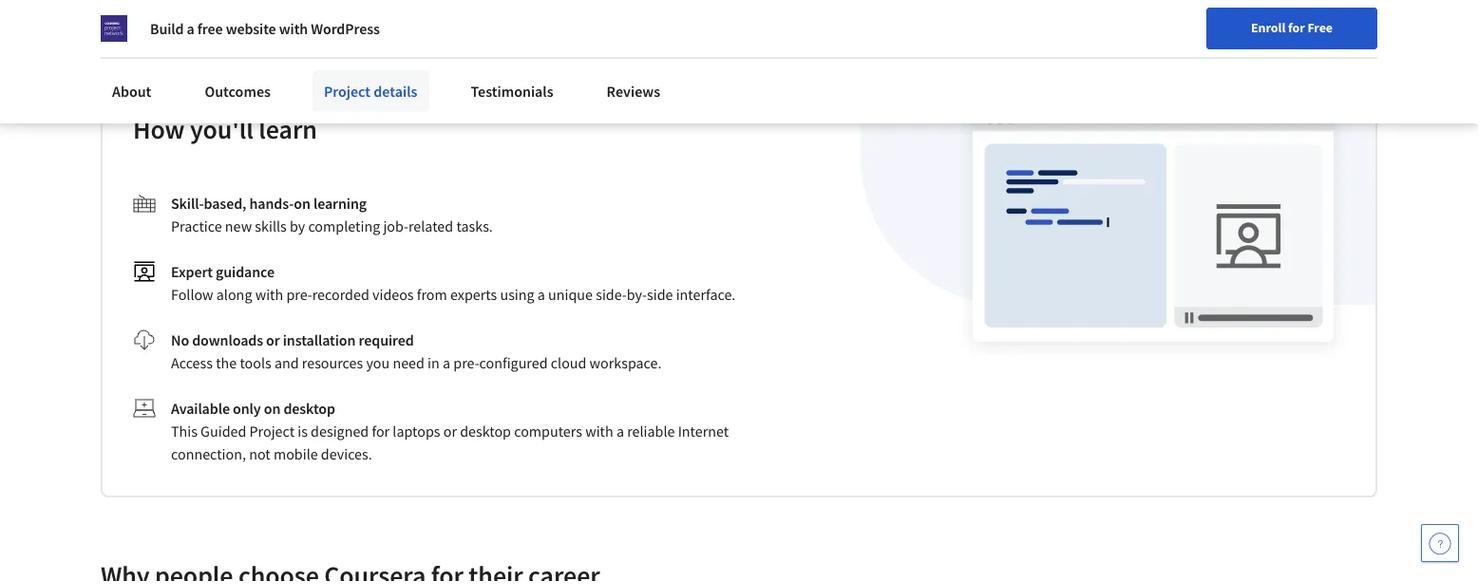 Task type: locate. For each thing, give the bounding box(es) containing it.
for
[[1288, 19, 1305, 36], [372, 422, 390, 441]]

configured
[[479, 354, 548, 373]]

by-
[[627, 285, 647, 304]]

with down 'guidance' on the left
[[255, 285, 283, 304]]

installation
[[283, 331, 356, 350]]

0 horizontal spatial or
[[266, 331, 280, 350]]

expert guidance follow along with pre-recorded videos from experts using a unique side-by-side interface.
[[171, 263, 736, 304]]

1 horizontal spatial pre-
[[453, 354, 479, 373]]

skill-
[[171, 194, 204, 213]]

a left reliable
[[617, 422, 624, 441]]

hands-
[[249, 194, 294, 213]]

coursera project network image
[[101, 15, 127, 42]]

pre- inside no downloads or installation required access the tools and resources you need in a pre-configured cloud workspace.
[[453, 354, 479, 373]]

build
[[150, 19, 184, 38]]

access
[[171, 354, 213, 373]]

testimonials link
[[459, 70, 565, 112]]

build a free website with wordpress
[[150, 19, 380, 38]]

free
[[197, 19, 223, 38]]

for left laptops
[[372, 422, 390, 441]]

with right computers
[[585, 422, 614, 441]]

coursera image
[[23, 15, 143, 46]]

a
[[187, 19, 195, 38], [538, 285, 545, 304], [443, 354, 450, 373], [617, 422, 624, 441]]

wordpress
[[311, 19, 380, 38]]

1 horizontal spatial on
[[294, 194, 311, 213]]

available
[[171, 399, 230, 418]]

on up the by
[[294, 194, 311, 213]]

enroll for free button
[[1207, 8, 1378, 49]]

0 horizontal spatial for
[[372, 422, 390, 441]]

project up the not
[[249, 422, 295, 441]]

about link
[[101, 70, 163, 112]]

0 vertical spatial project
[[324, 82, 371, 101]]

completing
[[308, 217, 380, 236]]

along
[[216, 285, 252, 304]]

1 vertical spatial for
[[372, 422, 390, 441]]

1 horizontal spatial desktop
[[460, 422, 511, 441]]

0 horizontal spatial pre-
[[286, 285, 312, 304]]

0 vertical spatial desktop
[[283, 399, 335, 418]]

details
[[374, 82, 417, 101]]

skill-based, hands-on learning practice new skills by completing job-related tasks.
[[171, 194, 493, 236]]

1 horizontal spatial or
[[443, 422, 457, 441]]

project inside available only on desktop this guided project is designed for laptops or desktop computers with a reliable internet connection, not mobile devices.
[[249, 422, 295, 441]]

0 horizontal spatial on
[[264, 399, 281, 418]]

project
[[324, 82, 371, 101], [249, 422, 295, 441]]

1 vertical spatial on
[[264, 399, 281, 418]]

1 vertical spatial or
[[443, 422, 457, 441]]

0 vertical spatial with
[[279, 19, 308, 38]]

or inside available only on desktop this guided project is designed for laptops or desktop computers with a reliable internet connection, not mobile devices.
[[443, 422, 457, 441]]

0 vertical spatial for
[[1288, 19, 1305, 36]]

1 vertical spatial desktop
[[460, 422, 511, 441]]

no
[[171, 331, 189, 350]]

0 vertical spatial on
[[294, 194, 311, 213]]

0 horizontal spatial project
[[249, 422, 295, 441]]

desktop left computers
[[460, 422, 511, 441]]

practice
[[171, 217, 222, 236]]

a right 'using'
[[538, 285, 545, 304]]

not
[[249, 445, 271, 464]]

for left free
[[1288, 19, 1305, 36]]

in
[[428, 354, 440, 373]]

2 vertical spatial with
[[585, 422, 614, 441]]

a left free
[[187, 19, 195, 38]]

menu item
[[1080, 19, 1202, 81]]

with for wordpress
[[279, 19, 308, 38]]

enroll
[[1251, 19, 1286, 36]]

with right website
[[279, 19, 308, 38]]

reviews link
[[595, 70, 672, 112]]

with inside 'expert guidance follow along with pre-recorded videos from experts using a unique side-by-side interface.'
[[255, 285, 283, 304]]

new
[[225, 217, 252, 236]]

you
[[366, 354, 390, 373]]

1 vertical spatial with
[[255, 285, 283, 304]]

designed
[[311, 422, 369, 441]]

cloud
[[551, 354, 587, 373]]

expert
[[171, 263, 213, 282]]

outcomes link
[[193, 70, 282, 112]]

with for pre-
[[255, 285, 283, 304]]

1 vertical spatial pre-
[[453, 354, 479, 373]]

1 vertical spatial project
[[249, 422, 295, 441]]

connection,
[[171, 445, 246, 464]]

no downloads or installation required access the tools and resources you need in a pre-configured cloud workspace.
[[171, 331, 662, 373]]

or right laptops
[[443, 422, 457, 441]]

on
[[294, 194, 311, 213], [264, 399, 281, 418]]

skills
[[255, 217, 287, 236]]

0 vertical spatial pre-
[[286, 285, 312, 304]]

project left details
[[324, 82, 371, 101]]

pre-
[[286, 285, 312, 304], [453, 354, 479, 373]]

desktop up is
[[283, 399, 335, 418]]

on inside skill-based, hands-on learning practice new skills by completing job-related tasks.
[[294, 194, 311, 213]]

follow
[[171, 285, 213, 304]]

or up 'and'
[[266, 331, 280, 350]]

1 horizontal spatial for
[[1288, 19, 1305, 36]]

how you'll learn
[[133, 113, 317, 146]]

guidance
[[216, 263, 275, 282]]

you'll
[[190, 113, 254, 146]]

with
[[279, 19, 308, 38], [255, 285, 283, 304], [585, 422, 614, 441]]

a inside no downloads or installation required access the tools and resources you need in a pre-configured cloud workspace.
[[443, 354, 450, 373]]

website
[[226, 19, 276, 38]]

about
[[112, 82, 151, 101]]

pre- up installation
[[286, 285, 312, 304]]

videos
[[372, 285, 414, 304]]

a right in
[[443, 354, 450, 373]]

workspace.
[[590, 354, 662, 373]]

None search field
[[271, 12, 689, 50]]

on right only
[[264, 399, 281, 418]]

0 vertical spatial or
[[266, 331, 280, 350]]

devices.
[[321, 445, 372, 464]]

computers
[[514, 422, 582, 441]]

or
[[266, 331, 280, 350], [443, 422, 457, 441]]

desktop
[[283, 399, 335, 418], [460, 422, 511, 441]]

side-
[[596, 285, 627, 304]]

reliable
[[627, 422, 675, 441]]

side
[[647, 285, 673, 304]]

pre- right in
[[453, 354, 479, 373]]

experts
[[450, 285, 497, 304]]



Task type: vqa. For each thing, say whether or not it's contained in the screenshot.
finding the assets
no



Task type: describe. For each thing, give the bounding box(es) containing it.
project details
[[324, 82, 417, 101]]

internet
[[678, 422, 729, 441]]

project details link
[[312, 70, 429, 112]]

is
[[298, 422, 308, 441]]

free
[[1308, 19, 1333, 36]]

for inside available only on desktop this guided project is designed for laptops or desktop computers with a reliable internet connection, not mobile devices.
[[372, 422, 390, 441]]

pre- inside 'expert guidance follow along with pre-recorded videos from experts using a unique side-by-side interface.'
[[286, 285, 312, 304]]

outcomes
[[205, 82, 271, 101]]

laptops
[[393, 422, 440, 441]]

available only on desktop this guided project is designed for laptops or desktop computers with a reliable internet connection, not mobile devices.
[[171, 399, 729, 464]]

resources
[[302, 354, 363, 373]]

0 horizontal spatial desktop
[[283, 399, 335, 418]]

how
[[133, 113, 185, 146]]

this
[[171, 422, 198, 441]]

only
[[233, 399, 261, 418]]

and
[[275, 354, 299, 373]]

by
[[290, 217, 305, 236]]

mobile
[[274, 445, 318, 464]]

enroll for free
[[1251, 19, 1333, 36]]

learn
[[259, 113, 317, 146]]

testimonials
[[471, 82, 554, 101]]

based,
[[204, 194, 246, 213]]

related
[[408, 217, 453, 236]]

from
[[417, 285, 447, 304]]

a inside available only on desktop this guided project is designed for laptops or desktop computers with a reliable internet connection, not mobile devices.
[[617, 422, 624, 441]]

or inside no downloads or installation required access the tools and resources you need in a pre-configured cloud workspace.
[[266, 331, 280, 350]]

downloads
[[192, 331, 263, 350]]

job-
[[383, 217, 408, 236]]

a inside 'expert guidance follow along with pre-recorded videos from experts using a unique side-by-side interface.'
[[538, 285, 545, 304]]

required
[[359, 331, 414, 350]]

the
[[216, 354, 237, 373]]

using
[[500, 285, 535, 304]]

help center image
[[1429, 532, 1452, 555]]

on inside available only on desktop this guided project is designed for laptops or desktop computers with a reliable internet connection, not mobile devices.
[[264, 399, 281, 418]]

need
[[393, 354, 425, 373]]

tasks.
[[456, 217, 493, 236]]

recorded
[[312, 285, 369, 304]]

1 horizontal spatial project
[[324, 82, 371, 101]]

interface.
[[676, 285, 736, 304]]

unique
[[548, 285, 593, 304]]

show notifications image
[[1222, 24, 1245, 47]]

learning
[[313, 194, 367, 213]]

for inside enroll for free button
[[1288, 19, 1305, 36]]

guided
[[201, 422, 246, 441]]

tools
[[240, 354, 271, 373]]

with inside available only on desktop this guided project is designed for laptops or desktop computers with a reliable internet connection, not mobile devices.
[[585, 422, 614, 441]]

reviews
[[607, 82, 660, 101]]



